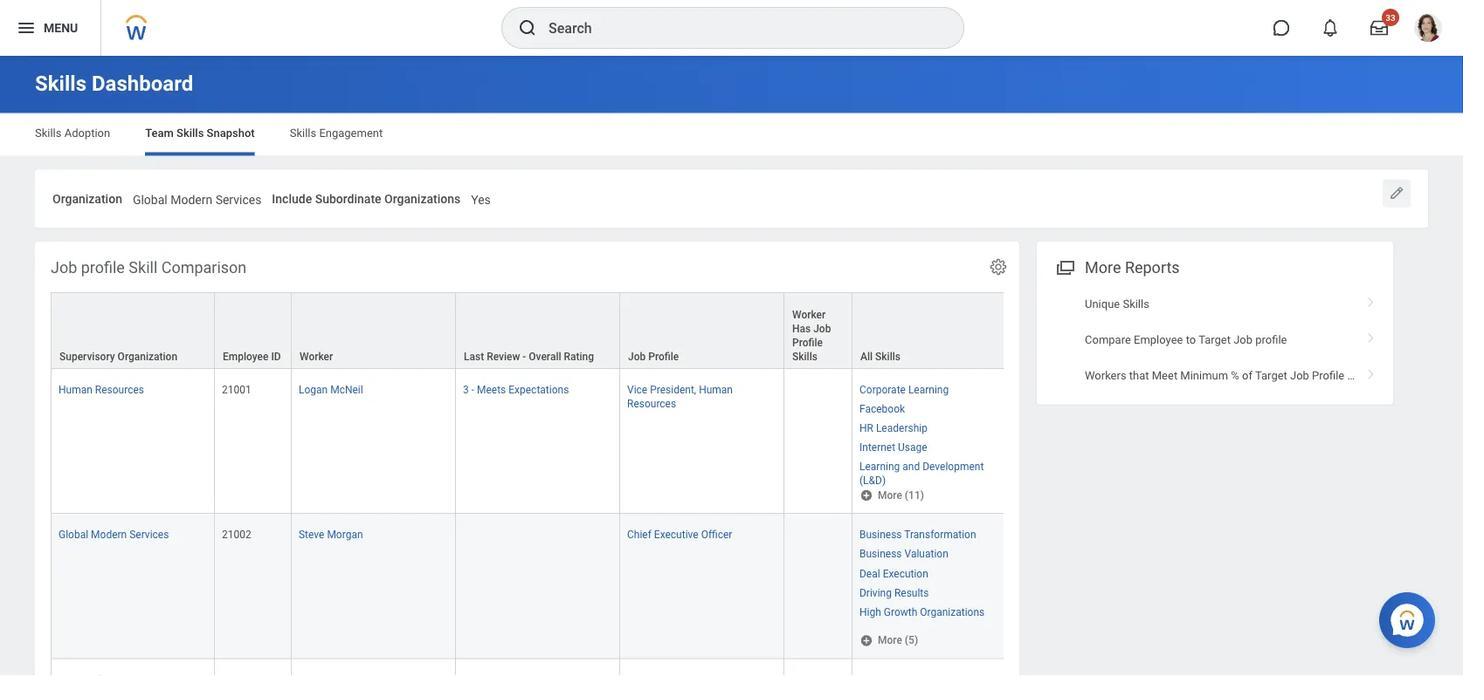 Task type: describe. For each thing, give the bounding box(es) containing it.
last review - overall rating column header
[[456, 292, 620, 370]]

chief executive officer
[[627, 529, 732, 541]]

job inside popup button
[[628, 351, 646, 363]]

skills dashboard main content
[[0, 56, 1463, 677]]

0 horizontal spatial profile
[[81, 259, 125, 278]]

organizations for high growth organizations
[[920, 606, 985, 618]]

all skills button
[[853, 293, 1016, 368]]

worker has job profile skills column header
[[784, 292, 853, 370]]

snapshot
[[207, 127, 255, 140]]

yes
[[471, 193, 491, 207]]

last review - overall rating button
[[456, 293, 619, 368]]

1 vertical spatial profile
[[1255, 333, 1287, 347]]

all skills
[[860, 351, 901, 363]]

vice
[[627, 384, 647, 396]]

learning and development (l&d)
[[859, 461, 984, 487]]

profile inside worker has job profile skills
[[792, 337, 823, 349]]

1 vertical spatial target
[[1255, 370, 1287, 383]]

learning inside learning and development (l&d)
[[859, 461, 900, 473]]

supervisory organization
[[59, 351, 177, 363]]

has
[[792, 323, 811, 335]]

skills engagement
[[290, 127, 383, 140]]

worker has job profile skills
[[792, 309, 831, 363]]

deal execution link
[[859, 564, 928, 580]]

steve morgan link
[[299, 526, 363, 541]]

configure job profile skill comparison image
[[989, 258, 1008, 277]]

more (5) button
[[859, 633, 920, 648]]

logan mcneil link
[[299, 380, 363, 396]]

business for business transformation
[[859, 529, 902, 541]]

4 row from the top
[[51, 659, 1345, 677]]

profile inside list
[[1312, 370, 1344, 383]]

chevron right image for workers that meet minimum % of target job profile skills
[[1360, 363, 1383, 381]]

business valuation link
[[859, 545, 948, 561]]

steve morgan
[[299, 529, 363, 541]]

morgan
[[327, 529, 363, 541]]

skills adoption
[[35, 127, 110, 140]]

reports
[[1125, 259, 1180, 278]]

1 human from the left
[[59, 384, 92, 396]]

logan
[[299, 384, 328, 396]]

dashboard
[[92, 71, 193, 96]]

global modern services for global modern services link
[[59, 529, 169, 541]]

(5)
[[905, 635, 918, 647]]

(11)
[[905, 490, 924, 502]]

overall
[[529, 351, 561, 363]]

driving results
[[859, 587, 929, 599]]

logan mcneil
[[299, 384, 363, 396]]

all
[[860, 351, 873, 363]]

job right of
[[1290, 370, 1309, 383]]

employee id button
[[215, 293, 291, 368]]

unique skills link
[[1037, 286, 1393, 322]]

more reports
[[1085, 259, 1180, 278]]

resources inside vice president, human resources
[[627, 398, 676, 410]]

0 vertical spatial organization
[[52, 192, 122, 206]]

corporate learning
[[859, 384, 949, 396]]

worker for worker has job profile skills
[[792, 309, 826, 321]]

last
[[464, 351, 484, 363]]

valuation
[[904, 548, 948, 561]]

internet
[[859, 442, 895, 454]]

team
[[145, 127, 174, 140]]

organizations for include subordinate organizations
[[384, 192, 461, 206]]

business for business valuation
[[859, 548, 902, 561]]

supervisory organization column header
[[51, 292, 215, 370]]

job profile skill comparison element
[[35, 242, 1345, 677]]

high
[[859, 606, 881, 618]]

internet usage link
[[859, 438, 927, 454]]

job profile skill comparison
[[51, 259, 247, 278]]

more (11)
[[878, 490, 924, 502]]

- inside last review - overall rating popup button
[[523, 351, 526, 363]]

high growth organizations
[[859, 606, 985, 618]]

corporate learning link
[[859, 380, 949, 396]]

menu
[[44, 21, 78, 35]]

global modern services link
[[59, 526, 169, 541]]

modern for global modern services 'text box'
[[170, 193, 212, 207]]

profile logan mcneil image
[[1414, 14, 1442, 45]]

list inside skills dashboard main content
[[1037, 286, 1393, 394]]

results
[[894, 587, 929, 599]]

meets
[[477, 384, 506, 396]]

chief
[[627, 529, 651, 541]]

job inside worker has job profile skills
[[813, 323, 831, 335]]

skills right team
[[177, 127, 204, 140]]

- inside 3 - meets expectations link
[[471, 384, 474, 396]]

items selected list for (11)
[[859, 380, 1009, 488]]

worker button
[[292, 293, 455, 368]]

expectations
[[509, 384, 569, 396]]

row containing global modern services
[[51, 514, 1345, 659]]

global for global modern services link
[[59, 529, 88, 541]]

compare employee to target job profile link
[[1037, 322, 1393, 358]]

deal
[[859, 568, 880, 580]]

hr leadership link
[[859, 419, 928, 435]]

human resources
[[59, 384, 144, 396]]

skills inside worker has job profile skills
[[792, 351, 817, 363]]

21002
[[222, 529, 251, 541]]

skills left adoption
[[35, 127, 62, 140]]

driving results link
[[859, 583, 929, 599]]

skills up 'skills adoption'
[[35, 71, 86, 96]]

team skills snapshot
[[145, 127, 255, 140]]

president,
[[650, 384, 696, 396]]

0 horizontal spatial resources
[[95, 384, 144, 396]]

Yes text field
[[471, 182, 491, 212]]

business valuation
[[859, 548, 948, 561]]

job profile
[[628, 351, 679, 363]]

include subordinate organizations
[[272, 192, 461, 206]]

skills left engagement
[[290, 127, 316, 140]]

human resources link
[[59, 380, 144, 396]]

hr
[[859, 422, 873, 435]]

skills inside popup button
[[875, 351, 901, 363]]

corporate
[[859, 384, 906, 396]]

human inside vice president, human resources
[[699, 384, 733, 396]]

skills down chevron right icon
[[1347, 370, 1374, 383]]

comparison
[[161, 259, 247, 278]]

menu group image
[[1053, 255, 1076, 279]]

driving
[[859, 587, 892, 599]]



Task type: vqa. For each thing, say whether or not it's contained in the screenshot.
- to the right
yes



Task type: locate. For each thing, give the bounding box(es) containing it.
id
[[271, 351, 281, 363]]

2 vertical spatial profile
[[1312, 370, 1344, 383]]

profile
[[81, 259, 125, 278], [1255, 333, 1287, 347]]

- left overall
[[523, 351, 526, 363]]

skills right all
[[875, 351, 901, 363]]

- right 3
[[471, 384, 474, 396]]

worker
[[792, 309, 826, 321], [300, 351, 333, 363]]

worker inside worker has job profile skills
[[792, 309, 826, 321]]

0 horizontal spatial global
[[59, 529, 88, 541]]

organization down adoption
[[52, 192, 122, 206]]

learning up (l&d)
[[859, 461, 900, 473]]

human down "supervisory"
[[59, 384, 92, 396]]

1 vertical spatial more
[[878, 490, 902, 502]]

21001
[[222, 384, 251, 396]]

that
[[1129, 370, 1149, 383]]

engagement
[[319, 127, 383, 140]]

more for more (11)
[[878, 490, 902, 502]]

chevron right image for compare employee to target job profile
[[1360, 327, 1383, 345]]

0 horizontal spatial worker
[[300, 351, 333, 363]]

business up deal execution link
[[859, 548, 902, 561]]

0 horizontal spatial -
[[471, 384, 474, 396]]

and
[[903, 461, 920, 473]]

steve
[[299, 529, 324, 541]]

3 row from the top
[[51, 514, 1345, 659]]

services for global modern services 'text box'
[[215, 193, 261, 207]]

organization up human resources link
[[118, 351, 177, 363]]

2 business from the top
[[859, 548, 902, 561]]

1 vertical spatial learning
[[859, 461, 900, 473]]

1 horizontal spatial employee
[[1134, 333, 1183, 347]]

0 vertical spatial profile
[[792, 337, 823, 349]]

resources down vice
[[627, 398, 676, 410]]

worker up has
[[792, 309, 826, 321]]

2 chevron right image from the top
[[1360, 363, 1383, 381]]

human
[[59, 384, 92, 396], [699, 384, 733, 396]]

0 horizontal spatial human
[[59, 384, 92, 396]]

0 vertical spatial chevron right image
[[1360, 327, 1383, 345]]

modern for global modern services link
[[91, 529, 127, 541]]

job up of
[[1233, 333, 1253, 347]]

profile down has
[[792, 337, 823, 349]]

1 vertical spatial chevron right image
[[1360, 363, 1383, 381]]

unique skills
[[1085, 297, 1149, 310]]

justify image
[[16, 17, 37, 38]]

items selected list containing business transformation
[[859, 526, 1009, 633]]

organization inside popup button
[[118, 351, 177, 363]]

1 horizontal spatial modern
[[170, 193, 212, 207]]

0 vertical spatial profile
[[81, 259, 125, 278]]

employee id
[[223, 351, 281, 363]]

1 vertical spatial profile
[[648, 351, 679, 363]]

transformation
[[904, 529, 976, 541]]

more
[[1085, 259, 1121, 278], [878, 490, 902, 502], [878, 635, 902, 647]]

1 horizontal spatial profile
[[792, 337, 823, 349]]

1 horizontal spatial human
[[699, 384, 733, 396]]

review
[[487, 351, 520, 363]]

inbox large image
[[1370, 19, 1388, 37]]

human right president,
[[699, 384, 733, 396]]

execution
[[883, 568, 928, 580]]

items selected list for (5)
[[859, 526, 1009, 633]]

0 horizontal spatial learning
[[859, 461, 900, 473]]

cell
[[784, 369, 853, 514], [784, 514, 853, 659], [215, 659, 292, 677], [292, 659, 456, 677], [456, 659, 620, 677], [620, 659, 784, 677], [784, 659, 853, 677], [853, 659, 1017, 677]]

items selected list containing corporate learning
[[859, 380, 1009, 488]]

compare employee to target job profile
[[1085, 333, 1287, 347]]

target
[[1199, 333, 1231, 347], [1255, 370, 1287, 383]]

modern
[[170, 193, 212, 207], [91, 529, 127, 541]]

0 vertical spatial modern
[[170, 193, 212, 207]]

(l&d)
[[859, 475, 886, 487]]

hr leadership
[[859, 422, 928, 435]]

employee
[[1134, 333, 1183, 347], [223, 351, 269, 363]]

1 horizontal spatial worker
[[792, 309, 826, 321]]

1 vertical spatial employee
[[223, 351, 269, 363]]

subordinate
[[315, 192, 381, 206]]

2 human from the left
[[699, 384, 733, 396]]

employee left 'to'
[[1134, 333, 1183, 347]]

0 vertical spatial worker
[[792, 309, 826, 321]]

row containing human resources
[[51, 369, 1345, 514]]

skill
[[129, 259, 157, 278]]

0 vertical spatial global
[[133, 193, 167, 207]]

search image
[[517, 17, 538, 38]]

compare
[[1085, 333, 1131, 347]]

skills down has
[[792, 351, 817, 363]]

list containing unique skills
[[1037, 286, 1393, 394]]

mcneil
[[330, 384, 363, 396]]

0 horizontal spatial services
[[129, 529, 169, 541]]

business transformation link
[[859, 526, 976, 541]]

1 items selected list from the top
[[859, 380, 1009, 488]]

1 horizontal spatial resources
[[627, 398, 676, 410]]

0 vertical spatial organizations
[[384, 192, 461, 206]]

0 vertical spatial target
[[1199, 333, 1231, 347]]

profile left skill
[[81, 259, 125, 278]]

internet usage
[[859, 442, 927, 454]]

global inside global modern services 'text box'
[[133, 193, 167, 207]]

worker inside popup button
[[300, 351, 333, 363]]

0 vertical spatial learning
[[908, 384, 949, 396]]

2 horizontal spatial profile
[[1312, 370, 1344, 383]]

1 horizontal spatial global
[[133, 193, 167, 207]]

more (5)
[[878, 635, 918, 647]]

1 vertical spatial items selected list
[[859, 526, 1009, 633]]

organizations left yes
[[384, 192, 461, 206]]

2 row from the top
[[51, 369, 1345, 514]]

0 vertical spatial -
[[523, 351, 526, 363]]

worker column header
[[292, 292, 456, 370]]

organization element
[[133, 181, 261, 213]]

3
[[463, 384, 469, 396]]

1 vertical spatial modern
[[91, 529, 127, 541]]

Search Workday  search field
[[549, 9, 928, 47]]

Global Modern Services text field
[[133, 182, 261, 212]]

1 horizontal spatial learning
[[908, 384, 949, 396]]

target right 'to'
[[1199, 333, 1231, 347]]

1 row from the top
[[51, 292, 1345, 370]]

0 horizontal spatial profile
[[648, 351, 679, 363]]

1 horizontal spatial organizations
[[920, 606, 985, 618]]

vice president, human resources
[[627, 384, 733, 410]]

modern inside 'text box'
[[170, 193, 212, 207]]

facebook
[[859, 403, 905, 415]]

profile up president,
[[648, 351, 679, 363]]

chevron right image inside compare employee to target job profile link
[[1360, 327, 1383, 345]]

global inside global modern services link
[[59, 529, 88, 541]]

0 vertical spatial employee
[[1134, 333, 1183, 347]]

organizations inside job profile skill comparison element
[[920, 606, 985, 618]]

employee inside list
[[1134, 333, 1183, 347]]

0 horizontal spatial target
[[1199, 333, 1231, 347]]

0 horizontal spatial organizations
[[384, 192, 461, 206]]

supervisory
[[59, 351, 115, 363]]

1 vertical spatial organizations
[[920, 606, 985, 618]]

0 vertical spatial resources
[[95, 384, 144, 396]]

more for more reports
[[1085, 259, 1121, 278]]

1 vertical spatial global
[[59, 529, 88, 541]]

meet
[[1152, 370, 1178, 383]]

0 horizontal spatial employee
[[223, 351, 269, 363]]

chevron right image inside workers that meet minimum % of target job profile skills link
[[1360, 363, 1383, 381]]

services inside row
[[129, 529, 169, 541]]

3 - meets expectations
[[463, 384, 569, 396]]

%
[[1231, 370, 1239, 383]]

services
[[215, 193, 261, 207], [129, 529, 169, 541]]

global modern services
[[133, 193, 261, 207], [59, 529, 169, 541]]

1 horizontal spatial target
[[1255, 370, 1287, 383]]

3 - meets expectations link
[[463, 380, 569, 396]]

more left (5)
[[878, 635, 902, 647]]

1 vertical spatial business
[[859, 548, 902, 561]]

skills right unique at the top
[[1123, 297, 1149, 310]]

1 vertical spatial global modern services
[[59, 529, 169, 541]]

include subordinate organizations element
[[471, 181, 491, 213]]

0 vertical spatial global modern services
[[133, 193, 261, 207]]

employee id column header
[[215, 292, 292, 370]]

job profile column header
[[620, 292, 784, 370]]

resources
[[95, 384, 144, 396], [627, 398, 676, 410]]

row
[[51, 292, 1345, 370], [51, 369, 1345, 514], [51, 514, 1345, 659], [51, 659, 1345, 677]]

resources down 'supervisory organization'
[[95, 384, 144, 396]]

chevron right image
[[1360, 291, 1383, 309]]

list
[[1037, 286, 1393, 394]]

global modern services inside job profile skill comparison element
[[59, 529, 169, 541]]

profile inside popup button
[[648, 351, 679, 363]]

job profile button
[[620, 293, 783, 368]]

edit image
[[1388, 185, 1405, 202]]

vice president, human resources link
[[627, 380, 733, 410]]

profile up the workers that meet minimum % of target job profile skills
[[1255, 333, 1287, 347]]

development
[[922, 461, 984, 473]]

1 chevron right image from the top
[[1360, 327, 1383, 345]]

more down (l&d)
[[878, 490, 902, 502]]

more inside dropdown button
[[878, 635, 902, 647]]

organization
[[52, 192, 122, 206], [118, 351, 177, 363]]

business transformation
[[859, 529, 976, 541]]

more for more (5)
[[878, 635, 902, 647]]

1 vertical spatial worker
[[300, 351, 333, 363]]

more inside dropdown button
[[878, 490, 902, 502]]

target right of
[[1255, 370, 1287, 383]]

organizations down results
[[920, 606, 985, 618]]

1 vertical spatial organization
[[118, 351, 177, 363]]

2 vertical spatial more
[[878, 635, 902, 647]]

learning right corporate
[[908, 384, 949, 396]]

leadership
[[876, 422, 928, 435]]

services for global modern services link
[[129, 529, 169, 541]]

items selected list
[[859, 380, 1009, 488], [859, 526, 1009, 633]]

workers that meet minimum % of target job profile skills
[[1085, 370, 1374, 383]]

menu banner
[[0, 0, 1463, 56]]

officer
[[701, 529, 732, 541]]

1 horizontal spatial -
[[523, 351, 526, 363]]

0 vertical spatial business
[[859, 529, 902, 541]]

workers
[[1085, 370, 1126, 383]]

33
[[1386, 12, 1396, 23]]

global for global modern services 'text box'
[[133, 193, 167, 207]]

skills dashboard
[[35, 71, 193, 96]]

of
[[1242, 370, 1253, 383]]

profile right of
[[1312, 370, 1344, 383]]

worker up "logan"
[[300, 351, 333, 363]]

more up unique at the top
[[1085, 259, 1121, 278]]

organizations
[[384, 192, 461, 206], [920, 606, 985, 618]]

0 vertical spatial items selected list
[[859, 380, 1009, 488]]

growth
[[884, 606, 917, 618]]

employee inside popup button
[[223, 351, 269, 363]]

1 horizontal spatial services
[[215, 193, 261, 207]]

worker has job profile skills button
[[784, 293, 852, 368]]

notifications large image
[[1322, 19, 1339, 37]]

tab list inside skills dashboard main content
[[17, 114, 1446, 156]]

0 vertical spatial services
[[215, 193, 261, 207]]

global modern services for global modern services 'text box'
[[133, 193, 261, 207]]

0 horizontal spatial modern
[[91, 529, 127, 541]]

chevron right image
[[1360, 327, 1383, 345], [1360, 363, 1383, 381]]

1 business from the top
[[859, 529, 902, 541]]

1 vertical spatial -
[[471, 384, 474, 396]]

services inside 'text box'
[[215, 193, 261, 207]]

job up vice
[[628, 351, 646, 363]]

global
[[133, 193, 167, 207], [59, 529, 88, 541]]

minimum
[[1180, 370, 1228, 383]]

modern inside job profile skill comparison element
[[91, 529, 127, 541]]

business
[[859, 529, 902, 541], [859, 548, 902, 561]]

tab list containing skills adoption
[[17, 114, 1446, 156]]

job right has
[[813, 323, 831, 335]]

business up 'business valuation' link
[[859, 529, 902, 541]]

job left skill
[[51, 259, 77, 278]]

learning and development (l&d) link
[[859, 457, 984, 487]]

row containing worker has job profile skills
[[51, 292, 1345, 370]]

worker for worker
[[300, 351, 333, 363]]

1 vertical spatial resources
[[627, 398, 676, 410]]

tab list
[[17, 114, 1446, 156]]

chief executive officer link
[[627, 526, 732, 541]]

supervisory organization button
[[52, 293, 214, 368]]

1 vertical spatial services
[[129, 529, 169, 541]]

unique
[[1085, 297, 1120, 310]]

menu button
[[0, 0, 101, 56]]

1 horizontal spatial profile
[[1255, 333, 1287, 347]]

usage
[[898, 442, 927, 454]]

employee left id
[[223, 351, 269, 363]]

2 items selected list from the top
[[859, 526, 1009, 633]]

0 vertical spatial more
[[1085, 259, 1121, 278]]

job
[[51, 259, 77, 278], [813, 323, 831, 335], [1233, 333, 1253, 347], [628, 351, 646, 363], [1290, 370, 1309, 383]]

to
[[1186, 333, 1196, 347]]



